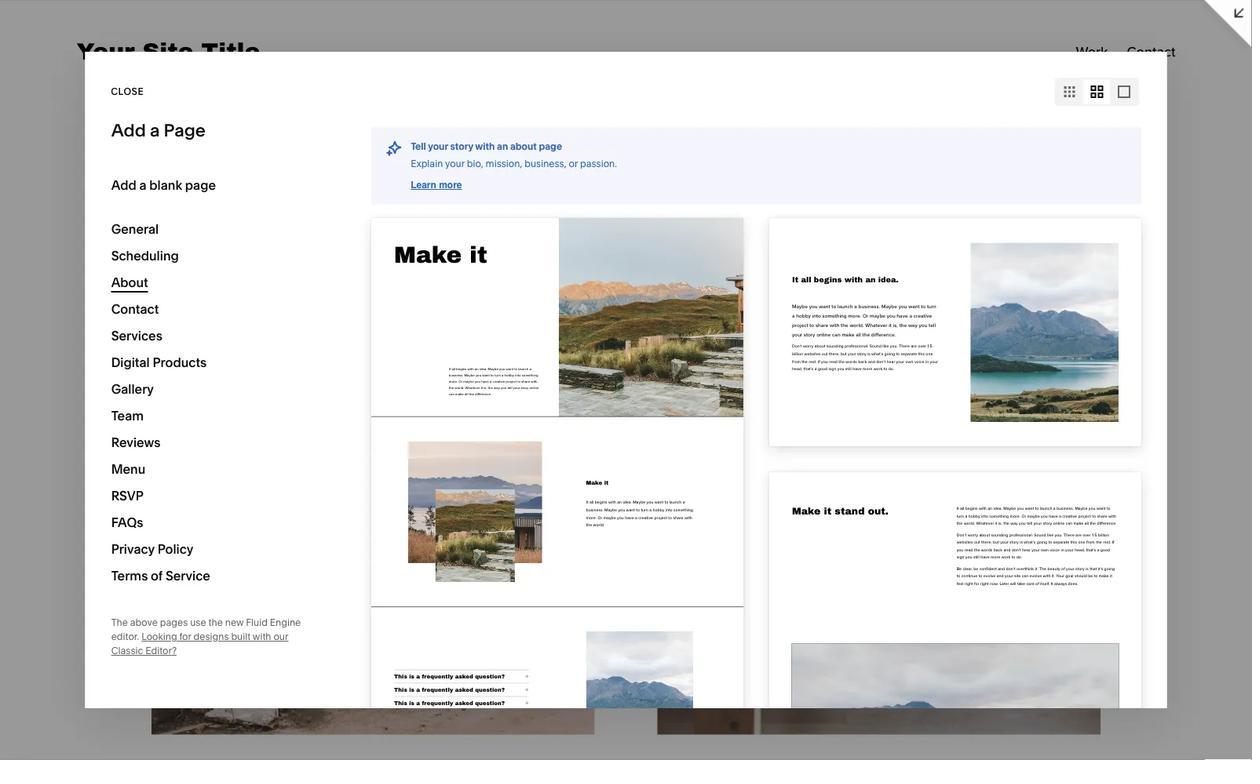 Task type: locate. For each thing, give the bounding box(es) containing it.
1 vertical spatial pages
[[67, 365, 99, 378]]

0 vertical spatial pages
[[26, 73, 91, 100]]

add a new page to the "not linked" navigation group image
[[204, 181, 221, 199]]

version 7.1
[[26, 442, 71, 454]]

unless
[[132, 216, 161, 228]]

tools
[[71, 400, 98, 413]]

website tools button
[[26, 389, 243, 424]]

not linked
[[26, 182, 90, 197]]

these
[[26, 216, 53, 228]]

linked
[[50, 182, 90, 197]]

in
[[219, 229, 227, 240]]

they
[[139, 229, 158, 240]]

them.
[[26, 254, 51, 265]]

version
[[26, 442, 59, 454]]

pages
[[26, 73, 91, 100], [67, 365, 99, 378]]

system pages
[[26, 365, 99, 378]]

the
[[229, 229, 244, 240]]

protected,
[[73, 229, 120, 240]]

disabled
[[196, 216, 235, 228]]

not
[[26, 182, 48, 197]]

navigation
[[58, 130, 123, 146]]

learn more
[[53, 254, 104, 265]]

don't
[[160, 229, 183, 240]]

public
[[102, 216, 130, 228]]

system pages button
[[26, 354, 243, 389]]

or
[[237, 216, 246, 228]]

learn more link
[[53, 254, 104, 266]]

utilities
[[26, 333, 71, 348]]

learn
[[53, 254, 79, 265]]

they're
[[163, 216, 194, 228]]

pages up tools
[[67, 365, 99, 378]]

appear
[[185, 229, 217, 240]]

pages up main navigation
[[26, 73, 91, 100]]

these pages are public unless they're disabled or password-protected, but they don't appear in the navigation. search engines can also discover them.
[[26, 216, 246, 265]]



Task type: describe. For each thing, give the bounding box(es) containing it.
discover
[[187, 241, 225, 253]]

also
[[167, 241, 185, 253]]

password-
[[26, 229, 73, 240]]

engines
[[110, 241, 146, 253]]

can
[[148, 241, 165, 253]]

are
[[85, 216, 100, 228]]

but
[[122, 229, 137, 240]]

navigation.
[[26, 241, 75, 253]]

website tools
[[26, 400, 98, 413]]

website
[[26, 400, 68, 413]]

pages
[[55, 216, 83, 228]]

more
[[81, 254, 104, 265]]

main navigation
[[26, 130, 123, 146]]

add a new page to the "main navigation" group image
[[204, 130, 221, 147]]

7.1
[[62, 442, 71, 454]]

search
[[77, 241, 108, 253]]

main
[[26, 130, 56, 146]]

pages inside button
[[67, 365, 99, 378]]

system
[[26, 365, 64, 378]]



Task type: vqa. For each thing, say whether or not it's contained in the screenshot.
they're
yes



